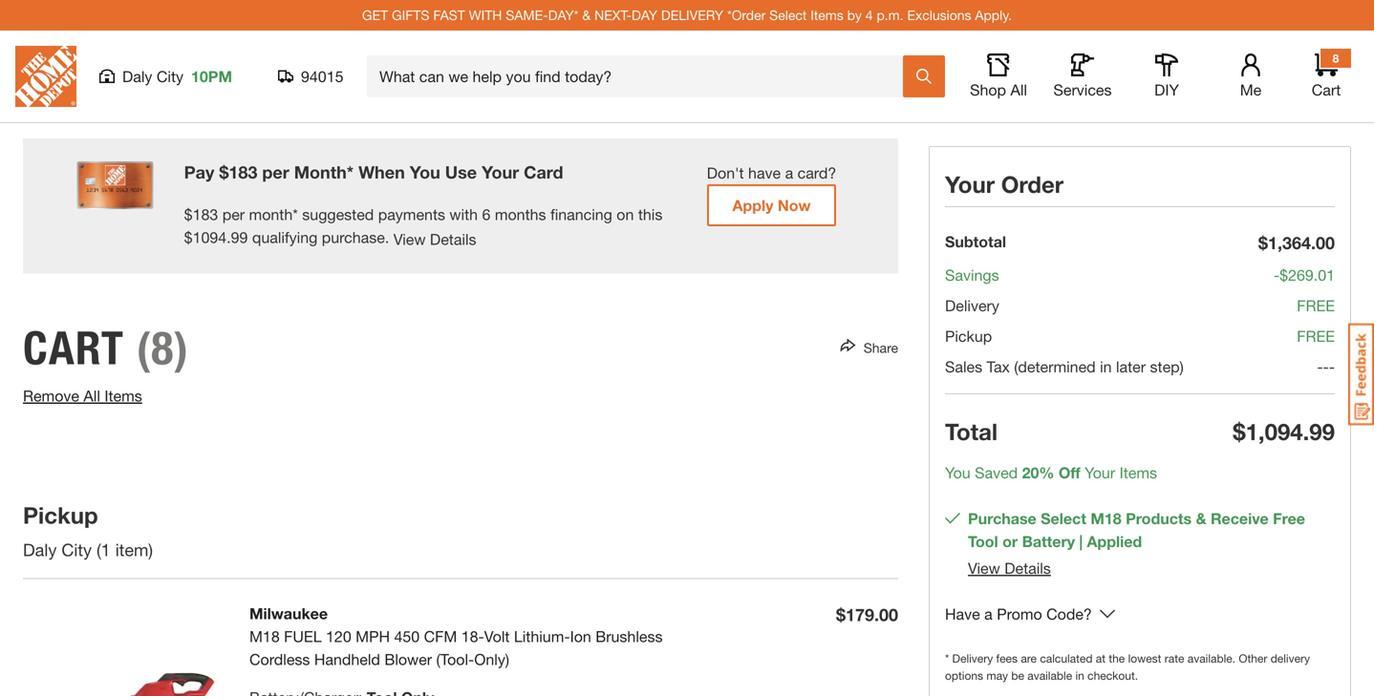 Task type: vqa. For each thing, say whether or not it's contained in the screenshot.
the middle OF
no



Task type: describe. For each thing, give the bounding box(es) containing it.
milwaukee m18 fuel 120 mph 450 cfm 18-volt lithium-ion brushless cordless handheld blower (tool-only)
[[249, 605, 663, 669]]

2 horizontal spatial your
[[1085, 464, 1115, 482]]

What can we help you find today? search field
[[379, 56, 902, 97]]

cart (8)
[[23, 320, 189, 376]]

savings
[[945, 266, 999, 284]]

feedback link image
[[1348, 323, 1374, 426]]

120
[[326, 628, 351, 646]]

view inside "1094.99 qualifying purchase. view details"
[[393, 230, 426, 248]]

only)
[[474, 651, 509, 669]]

view details
[[968, 559, 1051, 578]]

cordless
[[249, 651, 310, 669]]

services button
[[1052, 54, 1113, 99]]

total
[[945, 418, 998, 445]]

$1,094.99
[[1233, 418, 1335, 445]]

cart
[[1312, 81, 1341, 99]]

shop
[[970, 81, 1006, 99]]

available.
[[1188, 652, 1236, 666]]

subtotal
[[945, 233, 1006, 251]]

services
[[1053, 81, 1112, 99]]

shop all
[[970, 81, 1027, 99]]

this
[[638, 205, 662, 224]]

off
[[1059, 464, 1080, 482]]

(tool-
[[436, 651, 474, 669]]

0 horizontal spatial &
[[582, 7, 591, 23]]

code?
[[1046, 605, 1092, 623]]

1094.99
[[193, 228, 248, 247]]

get gifts fast with same-day* & next-day delivery *order select items by 4 p.m. exclusions apply.
[[362, 7, 1012, 23]]

city for (
[[61, 540, 92, 560]]

milwaukee
[[249, 605, 328, 623]]

94015
[[301, 67, 344, 86]]

1 horizontal spatial 183
[[229, 162, 257, 183]]

financing
[[550, 205, 612, 224]]

*order
[[727, 7, 766, 23]]

calculated
[[1040, 652, 1093, 666]]

| applied
[[1075, 533, 1142, 551]]

delivery inside * delivery fees are calculated at the lowest rate available. other delivery options may be available in checkout.
[[952, 652, 993, 666]]

suggested
[[302, 205, 374, 224]]

shop all button
[[968, 54, 1029, 99]]

lithium-
[[514, 628, 570, 646]]

on
[[617, 205, 634, 224]]

other
[[1239, 652, 1267, 666]]

may
[[986, 669, 1008, 683]]

get
[[362, 7, 388, 23]]

applied
[[1087, 533, 1142, 551]]

month*
[[294, 162, 354, 183]]

delivery
[[661, 7, 723, 23]]

1 horizontal spatial in
[[1100, 358, 1112, 376]]

daly city ( 1 item )
[[23, 540, 158, 560]]

daly for daly city 10pm
[[122, 67, 152, 86]]

2 free from the top
[[1297, 327, 1335, 345]]

me button
[[1220, 54, 1281, 99]]

$ inside months financing on this $
[[184, 228, 193, 247]]

1094.99 qualifying purchase. view details
[[193, 228, 476, 248]]

battery
[[1022, 533, 1075, 551]]

10pm
[[191, 67, 232, 86]]

0 horizontal spatial pickup
[[23, 502, 98, 529]]

tool
[[968, 533, 998, 551]]

options
[[945, 669, 983, 683]]

next-
[[594, 7, 632, 23]]

|
[[1079, 533, 1083, 551]]

day*
[[548, 7, 579, 23]]

delivery
[[1271, 652, 1310, 666]]

1 vertical spatial details
[[1004, 559, 1051, 578]]

product image
[[23, 602, 219, 697]]

card
[[524, 162, 563, 183]]

-$269.01
[[1274, 266, 1335, 284]]

& inside the purchase select m18 products & receive free tool or battery
[[1196, 510, 1206, 528]]

purchase select m18 products & receive free tool or battery
[[968, 510, 1305, 551]]

1 vertical spatial 183
[[193, 205, 218, 224]]

daly for daly city ( 1 item )
[[23, 540, 57, 560]]

m18 inside the purchase select m18 products & receive free tool or battery
[[1091, 510, 1121, 528]]

1 horizontal spatial a
[[984, 605, 993, 623]]

have a promo code? link
[[945, 603, 1092, 627]]

step)
[[1150, 358, 1184, 376]]

details inside "1094.99 qualifying purchase. view details"
[[430, 230, 476, 248]]

have
[[748, 164, 781, 182]]

you saved 20% off your item s
[[945, 464, 1157, 482]]

0 vertical spatial $
[[219, 162, 229, 183]]

day
[[632, 7, 657, 23]]

month*
[[249, 205, 298, 224]]

purchase
[[968, 510, 1037, 528]]

0 vertical spatial delivery
[[945, 297, 999, 315]]

0 horizontal spatial items
[[104, 387, 142, 405]]

item
[[115, 540, 148, 560]]

at
[[1096, 652, 1106, 666]]

0 horizontal spatial a
[[785, 164, 793, 182]]

fast
[[433, 7, 465, 23]]

daly city 10pm
[[122, 67, 232, 86]]

cart 8
[[1312, 52, 1341, 99]]

18-
[[461, 628, 484, 646]]

apply now
[[732, 196, 811, 215]]

when
[[358, 162, 405, 183]]

all for shop
[[1010, 81, 1027, 99]]

0 vertical spatial per
[[262, 162, 289, 183]]

purchase.
[[322, 228, 389, 247]]

m18 inside milwaukee m18 fuel 120 mph 450 cfm 18-volt lithium-ion brushless cordless handheld blower (tool-only)
[[249, 628, 280, 646]]

diy button
[[1136, 54, 1197, 99]]

apply.
[[975, 7, 1012, 23]]

ion
[[570, 628, 591, 646]]

tax
[[987, 358, 1010, 376]]

0 horizontal spatial select
[[769, 7, 807, 23]]

item
[[1119, 464, 1150, 482]]

later
[[1116, 358, 1146, 376]]



Task type: locate. For each thing, give the bounding box(es) containing it.
me
[[1240, 81, 1262, 99]]

$ 183 per month* suggested payments with 6
[[184, 205, 491, 224]]

payments
[[378, 205, 445, 224]]

volt
[[484, 628, 510, 646]]

1 vertical spatial all
[[84, 387, 100, 405]]

select
[[769, 7, 807, 23], [1041, 510, 1086, 528]]

don't have a card?
[[707, 164, 836, 182]]

view
[[393, 230, 426, 248], [968, 559, 1000, 578]]

items down cart (8)
[[104, 387, 142, 405]]

1 vertical spatial $
[[184, 205, 193, 224]]

with
[[450, 205, 478, 224]]

your right off
[[1085, 464, 1115, 482]]

0 vertical spatial details
[[430, 230, 476, 248]]

0 vertical spatial daly
[[122, 67, 152, 86]]

1 horizontal spatial select
[[1041, 510, 1086, 528]]

4
[[866, 7, 873, 23]]

city left 10pm
[[157, 67, 183, 86]]

per up '1094.99'
[[222, 205, 245, 224]]

m18 up 'cordless'
[[249, 628, 280, 646]]

0 vertical spatial 183
[[229, 162, 257, 183]]

0 vertical spatial city
[[157, 67, 183, 86]]

1 vertical spatial you
[[945, 464, 971, 482]]

products
[[1126, 510, 1192, 528]]

your right the use
[[482, 162, 519, 183]]

all inside button
[[1010, 81, 1027, 99]]

select up battery
[[1041, 510, 1086, 528]]

promo
[[997, 605, 1042, 623]]

have a promo code?
[[945, 605, 1092, 623]]

0 vertical spatial &
[[582, 7, 591, 23]]

m18 up | applied
[[1091, 510, 1121, 528]]

20%
[[1022, 464, 1054, 482]]

your order
[[945, 171, 1064, 198]]

0 horizontal spatial your
[[482, 162, 519, 183]]

in down calculated
[[1075, 669, 1084, 683]]

1 horizontal spatial you
[[945, 464, 971, 482]]

items left 'by'
[[811, 7, 843, 23]]

1 vertical spatial per
[[222, 205, 245, 224]]

1 horizontal spatial view details button
[[968, 559, 1051, 578]]

all right remove
[[84, 387, 100, 405]]

the home depot logo image
[[15, 46, 76, 107]]

1 horizontal spatial per
[[262, 162, 289, 183]]

---
[[1317, 358, 1335, 376]]

(determined
[[1014, 358, 1096, 376]]

0 vertical spatial in
[[1100, 358, 1112, 376]]

1 vertical spatial select
[[1041, 510, 1086, 528]]

0 horizontal spatial all
[[84, 387, 100, 405]]

1 vertical spatial free
[[1297, 327, 1335, 345]]

diy
[[1154, 81, 1179, 99]]

view down payments
[[393, 230, 426, 248]]

0 vertical spatial all
[[1010, 81, 1027, 99]]

in left later
[[1100, 358, 1112, 376]]

0 vertical spatial pickup
[[945, 327, 992, 345]]

months
[[495, 205, 546, 224]]

all for remove
[[84, 387, 100, 405]]

0 horizontal spatial you
[[410, 162, 440, 183]]

pickup up daly city ( 1 item )
[[23, 502, 98, 529]]

1 vertical spatial view details button
[[968, 559, 1051, 578]]

by
[[847, 7, 862, 23]]

share
[[864, 340, 898, 356]]

183
[[229, 162, 257, 183], [193, 205, 218, 224]]

in inside * delivery fees are calculated at the lowest rate available. other delivery options may be available in checkout.
[[1075, 669, 1084, 683]]

1 horizontal spatial pickup
[[945, 327, 992, 345]]

$ up '1094.99'
[[184, 205, 193, 224]]

city for 10pm
[[157, 67, 183, 86]]

1 horizontal spatial all
[[1010, 81, 1027, 99]]

1 vertical spatial m18
[[249, 628, 280, 646]]

details down with
[[430, 230, 476, 248]]

1 vertical spatial delivery
[[952, 652, 993, 666]]

lowest
[[1128, 652, 1161, 666]]

$ down pay
[[184, 228, 193, 247]]

1 horizontal spatial m18
[[1091, 510, 1121, 528]]

1 horizontal spatial items
[[811, 7, 843, 23]]

1 horizontal spatial your
[[945, 171, 995, 198]]

1 vertical spatial a
[[984, 605, 993, 623]]

1
[[101, 540, 111, 560]]

0 horizontal spatial details
[[430, 230, 476, 248]]

per up month*
[[262, 162, 289, 183]]

1 vertical spatial items
[[104, 387, 142, 405]]

receive
[[1211, 510, 1269, 528]]

presentation image
[[77, 161, 153, 209]]

view details button down payments
[[393, 228, 476, 251]]

p.m.
[[877, 7, 903, 23]]

1 horizontal spatial details
[[1004, 559, 1051, 578]]

in
[[1100, 358, 1112, 376], [1075, 669, 1084, 683]]

daly left ( at the bottom
[[23, 540, 57, 560]]

now
[[778, 196, 811, 215]]

183 right pay
[[229, 162, 257, 183]]

delivery up options
[[952, 652, 993, 666]]

$269.01
[[1280, 266, 1335, 284]]

& right day*
[[582, 7, 591, 23]]

rate
[[1165, 652, 1184, 666]]

you left the use
[[410, 162, 440, 183]]

delivery down savings
[[945, 297, 999, 315]]

have
[[945, 605, 980, 623]]

6
[[482, 205, 491, 224]]

free down $269.01
[[1297, 297, 1335, 315]]

your up subtotal
[[945, 171, 995, 198]]

cfm
[[424, 628, 457, 646]]

0 vertical spatial a
[[785, 164, 793, 182]]

0 horizontal spatial m18
[[249, 628, 280, 646]]

pickup up sales
[[945, 327, 992, 345]]

1 horizontal spatial daly
[[122, 67, 152, 86]]

2 vertical spatial $
[[184, 228, 193, 247]]

exclusions
[[907, 7, 971, 23]]

saved
[[975, 464, 1018, 482]]

& left receive
[[1196, 510, 1206, 528]]

the
[[1109, 652, 1125, 666]]

daly left 10pm
[[122, 67, 152, 86]]

0 vertical spatial you
[[410, 162, 440, 183]]

1 horizontal spatial view
[[968, 559, 1000, 578]]

0 horizontal spatial city
[[61, 540, 92, 560]]

0 horizontal spatial 183
[[193, 205, 218, 224]]

fuel
[[284, 628, 322, 646]]

0 vertical spatial free
[[1297, 297, 1335, 315]]

cart
[[23, 320, 124, 376]]

select right *order
[[769, 7, 807, 23]]

0 horizontal spatial view details button
[[393, 228, 476, 251]]

months financing on this $
[[184, 205, 662, 247]]

$
[[219, 162, 229, 183], [184, 205, 193, 224], [184, 228, 193, 247]]

1 free from the top
[[1297, 297, 1335, 315]]

you left saved
[[945, 464, 971, 482]]

a
[[785, 164, 793, 182], [984, 605, 993, 623]]

1 vertical spatial in
[[1075, 669, 1084, 683]]

94015 button
[[278, 67, 344, 86]]

1 vertical spatial pickup
[[23, 502, 98, 529]]

s
[[1150, 464, 1157, 482]]

0 vertical spatial m18
[[1091, 510, 1121, 528]]

be
[[1011, 669, 1024, 683]]

apply now button
[[707, 184, 836, 226]]

use
[[445, 162, 477, 183]]

1 horizontal spatial &
[[1196, 510, 1206, 528]]

free up ---
[[1297, 327, 1335, 345]]

fees
[[996, 652, 1018, 666]]

183 up '1094.99'
[[193, 205, 218, 224]]

1 vertical spatial city
[[61, 540, 92, 560]]

qualifying
[[252, 228, 318, 247]]

free
[[1297, 297, 1335, 315], [1297, 327, 1335, 345]]

0 vertical spatial items
[[811, 7, 843, 23]]

view down tool
[[968, 559, 1000, 578]]

checkout.
[[1088, 669, 1138, 683]]

0 horizontal spatial view
[[393, 230, 426, 248]]

brushless
[[596, 628, 663, 646]]

&
[[582, 7, 591, 23], [1196, 510, 1206, 528]]

order
[[1001, 171, 1064, 198]]

0 vertical spatial view details button
[[393, 228, 476, 251]]

0 horizontal spatial daly
[[23, 540, 57, 560]]

0 horizontal spatial per
[[222, 205, 245, 224]]

1 vertical spatial view
[[968, 559, 1000, 578]]

pay $ 183 per month* when you use your card
[[184, 162, 563, 183]]

all right the shop
[[1010, 81, 1027, 99]]

1 horizontal spatial city
[[157, 67, 183, 86]]

450
[[394, 628, 420, 646]]

$ right pay
[[219, 162, 229, 183]]

* delivery fees are calculated at the lowest rate available. other delivery options may be available in checkout.
[[945, 652, 1310, 683]]

remove all items
[[23, 387, 142, 405]]

you
[[410, 162, 440, 183], [945, 464, 971, 482]]

(8)
[[137, 320, 189, 376]]

$1,364.00
[[1258, 233, 1335, 253]]

0 vertical spatial view
[[393, 230, 426, 248]]

0 vertical spatial select
[[769, 7, 807, 23]]

view details button down the or
[[968, 559, 1051, 578]]

details down the or
[[1004, 559, 1051, 578]]

are
[[1021, 652, 1037, 666]]

1 vertical spatial daly
[[23, 540, 57, 560]]

-
[[1274, 266, 1280, 284], [1317, 358, 1323, 376], [1323, 358, 1329, 376], [1329, 358, 1335, 376]]

items
[[811, 7, 843, 23], [104, 387, 142, 405]]

select inside the purchase select m18 products & receive free tool or battery
[[1041, 510, 1086, 528]]

1 vertical spatial &
[[1196, 510, 1206, 528]]

available
[[1027, 669, 1072, 683]]

apply
[[732, 196, 773, 215]]

view details button
[[393, 228, 476, 251], [968, 559, 1051, 578]]

per
[[262, 162, 289, 183], [222, 205, 245, 224]]

city left ( at the bottom
[[61, 540, 92, 560]]

0 horizontal spatial in
[[1075, 669, 1084, 683]]



